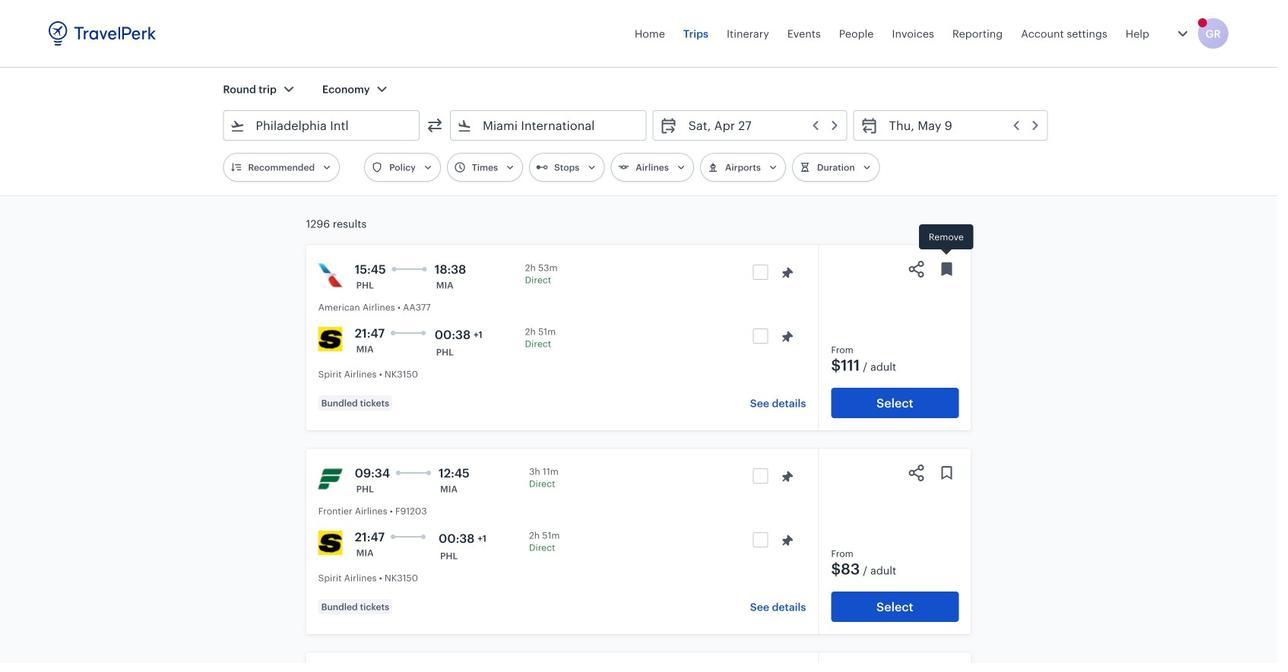 Task type: describe. For each thing, give the bounding box(es) containing it.
american airlines image
[[318, 263, 343, 287]]

Return field
[[879, 113, 1042, 138]]

spirit airlines image for american airlines image
[[318, 327, 343, 351]]



Task type: vqa. For each thing, say whether or not it's contained in the screenshot.
tooltip
yes



Task type: locate. For each thing, give the bounding box(es) containing it.
spirit airlines image
[[318, 327, 343, 351], [318, 531, 343, 555]]

frontier airlines image
[[318, 467, 343, 491]]

2 spirit airlines image from the top
[[318, 531, 343, 555]]

1 vertical spatial spirit airlines image
[[318, 531, 343, 555]]

Depart field
[[678, 113, 841, 138]]

To search field
[[472, 113, 626, 138]]

1 spirit airlines image from the top
[[318, 327, 343, 351]]

spirit airlines image down american airlines image
[[318, 327, 343, 351]]

tooltip
[[919, 224, 974, 257]]

0 vertical spatial spirit airlines image
[[318, 327, 343, 351]]

spirit airlines image for frontier airlines icon
[[318, 531, 343, 555]]

spirit airlines image down frontier airlines icon
[[318, 531, 343, 555]]

From search field
[[245, 113, 399, 138]]



